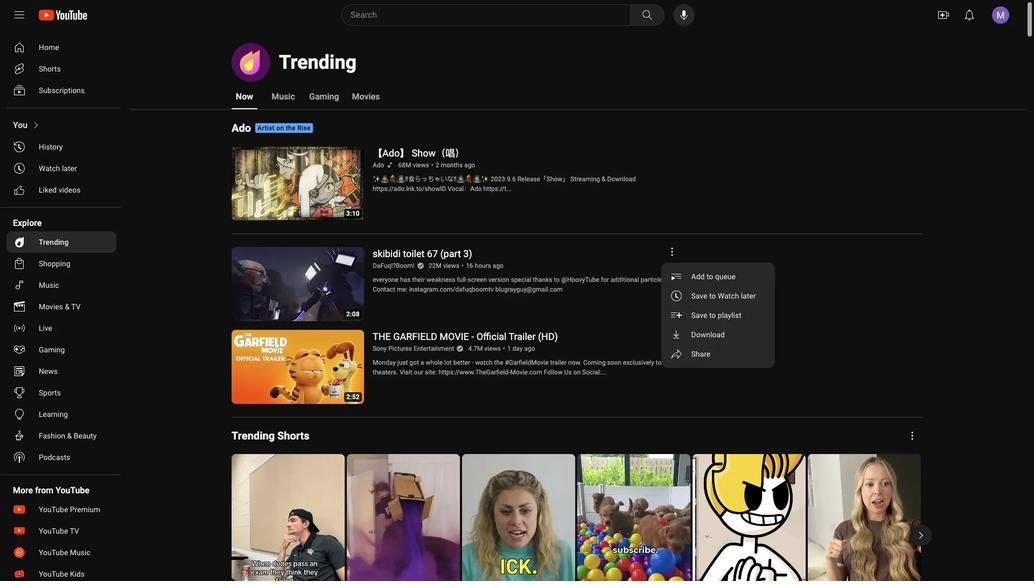 Task type: locate. For each thing, give the bounding box(es) containing it.
on right artist
[[276, 124, 284, 132]]

screen
[[468, 276, 487, 284]]

ago right day
[[524, 345, 535, 353]]

0 horizontal spatial trending
[[39, 238, 69, 247]]

【ado】 show（唱） by ado 68,144,906 views 2 months ago 3 minutes, 10 seconds element
[[373, 148, 465, 159]]

0 horizontal spatial on
[[276, 124, 284, 132]]

0 vertical spatial ago
[[464, 162, 475, 169]]

to right thanks
[[554, 276, 560, 284]]

vocal：ado
[[448, 185, 482, 193]]

fashion & beauty
[[39, 432, 97, 441]]

1 vertical spatial ago
[[493, 262, 504, 270]]

1 vertical spatial views
[[443, 262, 459, 270]]

https://www.thegarfield-
[[439, 369, 510, 376]]

0 horizontal spatial download
[[607, 176, 636, 183]]

add to queue option
[[661, 267, 776, 287]]

later up videos
[[62, 164, 77, 173]]

0 vertical spatial on
[[276, 124, 284, 132]]

- inside monday just got a whole lot better - watch the #garfieldmovie trailer now. coming soon exclusively to movie theaters.  visit our site: https://www.thegarfield-movie.com  follow us on social:...
[[472, 359, 474, 367]]

sony pictures entertainment link
[[373, 344, 455, 354]]

whole
[[426, 359, 443, 367]]

to inside option
[[710, 292, 716, 301]]

show（唱）
[[412, 148, 465, 159]]

0 horizontal spatial gaming
[[39, 346, 65, 354]]

instagram.com/dafuqboomtv
[[409, 286, 494, 294]]

views
[[413, 162, 429, 169], [443, 262, 459, 270], [484, 345, 501, 353]]

to for save to watch later
[[710, 292, 716, 301]]

streaming
[[571, 176, 600, 183]]

garfield
[[393, 331, 437, 343]]

0 vertical spatial ado link
[[232, 121, 251, 136]]

youtube tv link
[[6, 521, 116, 542], [6, 521, 116, 542]]

0 vertical spatial save
[[692, 292, 708, 301]]

2 horizontal spatial trending
[[279, 51, 357, 74]]

music up kids
[[70, 549, 90, 557]]

- up https://www.thegarfield-
[[472, 359, 474, 367]]

- up "4.7m"
[[471, 331, 474, 343]]

ago right months
[[464, 162, 475, 169]]

1 horizontal spatial trending
[[232, 430, 275, 443]]

1 horizontal spatial movies
[[352, 92, 380, 102]]

views for 67
[[443, 262, 459, 270]]

0 horizontal spatial movies
[[39, 303, 63, 311]]

save to playlist option
[[661, 306, 776, 325]]

on right the us
[[573, 369, 581, 376]]

the
[[373, 331, 391, 343]]

news link
[[6, 361, 116, 382], [6, 361, 116, 382]]

ado link down the 【ado】
[[373, 160, 385, 170]]

&
[[602, 176, 606, 183], [65, 303, 70, 311], [67, 432, 72, 441]]

1 vertical spatial &
[[65, 303, 70, 311]]

the left rise
[[286, 124, 296, 132]]

https://t...
[[483, 185, 512, 193]]

save inside option
[[692, 311, 708, 320]]

& down shopping
[[65, 303, 70, 311]]

1 horizontal spatial shorts
[[277, 430, 310, 443]]

watch down history
[[39, 164, 60, 173]]

movies inside tab list
[[352, 92, 380, 102]]

2 horizontal spatial music
[[272, 92, 295, 102]]

2 vertical spatial music
[[70, 549, 90, 557]]

full-
[[457, 276, 468, 284]]

tv
[[71, 303, 81, 311], [70, 527, 79, 536]]

1 horizontal spatial music
[[70, 549, 90, 557]]

watch inside option
[[718, 292, 739, 301]]

just
[[397, 359, 408, 367]]

0 vertical spatial watch
[[39, 164, 60, 173]]

2 - from the top
[[472, 359, 474, 367]]

avatar image image
[[992, 6, 1009, 24]]

everyone has their weakness full-screen version  special thanks to @hoovytube for additional particles contact me: instagram.com/dafuqboomtv blugrayguy@gmail.com
[[373, 276, 666, 294]]

shorts inside 'trending' main content
[[277, 430, 310, 443]]

history
[[39, 143, 63, 151]]

& for tv
[[65, 303, 70, 311]]

1 vertical spatial download
[[692, 331, 725, 339]]

0 vertical spatial &
[[602, 176, 606, 183]]

watch
[[475, 359, 493, 367]]

on
[[276, 124, 284, 132], [573, 369, 581, 376]]

2 save from the top
[[692, 311, 708, 320]]

1 vertical spatial movies
[[39, 303, 63, 311]]

later
[[62, 164, 77, 173], [741, 292, 756, 301]]

1 vertical spatial ado
[[373, 162, 384, 169]]

trending
[[279, 51, 357, 74], [39, 238, 69, 247], [232, 430, 275, 443]]

0 horizontal spatial music
[[39, 281, 59, 290]]

1 horizontal spatial gaming
[[309, 92, 339, 102]]

2 minutes, 52 seconds element
[[346, 394, 360, 401]]

gaming down trending text box on the left top of page
[[309, 92, 339, 102]]

subscriptions link
[[6, 80, 116, 101], [6, 80, 116, 101]]

me:
[[397, 286, 408, 294]]

ago up version
[[493, 262, 504, 270]]

youtube tv
[[39, 527, 79, 536]]

videos
[[59, 186, 80, 194]]

ago for official
[[524, 345, 535, 353]]

official
[[476, 331, 506, 343]]

download right streaming
[[607, 176, 636, 183]]

list box
[[661, 263, 776, 368]]

1 vertical spatial on
[[573, 369, 581, 376]]

0 vertical spatial gaming
[[309, 92, 339, 102]]

skibidi toilet 67 (part 3) link
[[373, 247, 472, 261]]

views for movie
[[484, 345, 501, 353]]

None search field
[[322, 4, 667, 26]]

ago for 3)
[[493, 262, 504, 270]]

podcasts link
[[6, 447, 116, 469], [6, 447, 116, 469]]

tab list containing now
[[232, 84, 380, 110]]

2 horizontal spatial views
[[484, 345, 501, 353]]

1 horizontal spatial the
[[494, 359, 503, 367]]

1 horizontal spatial views
[[443, 262, 459, 270]]

save down save to watch later option
[[692, 311, 708, 320]]

4.7m views
[[468, 345, 501, 353]]

ado link
[[232, 121, 251, 136], [373, 160, 385, 170]]

more
[[13, 486, 33, 496]]

save inside option
[[692, 292, 708, 301]]

-
[[471, 331, 474, 343], [472, 359, 474, 367]]

1 vertical spatial save
[[692, 311, 708, 320]]

views down official
[[484, 345, 501, 353]]

youtube down youtube tv
[[39, 549, 68, 557]]

weakness
[[427, 276, 455, 284]]

the
[[286, 124, 296, 132], [494, 359, 503, 367]]

2:52
[[346, 394, 360, 401]]

artist
[[257, 124, 275, 132]]

0 horizontal spatial shorts
[[39, 65, 61, 73]]

movie.com
[[510, 369, 542, 376]]

0 vertical spatial tv
[[71, 303, 81, 311]]

2 vertical spatial trending
[[232, 430, 275, 443]]

2 horizontal spatial ago
[[524, 345, 535, 353]]

fashion & beauty link
[[6, 425, 116, 447], [6, 425, 116, 447]]

save
[[692, 292, 708, 301], [692, 311, 708, 320]]

& right streaming
[[602, 176, 606, 183]]

youtube kids link
[[6, 564, 116, 582], [6, 564, 116, 582]]

music inside 'trending' main content
[[272, 92, 295, 102]]

music up artist on the rise
[[272, 92, 295, 102]]

music link
[[6, 275, 116, 296], [6, 275, 116, 296]]

movies & tv link
[[6, 296, 116, 318], [6, 296, 116, 318]]

shorts link
[[6, 58, 116, 80], [6, 58, 116, 80]]

home link
[[6, 37, 116, 58], [6, 37, 116, 58]]

rise
[[297, 124, 311, 132]]

2 vertical spatial views
[[484, 345, 501, 353]]

1 vertical spatial the
[[494, 359, 503, 367]]

add to queue
[[692, 273, 736, 281]]

1 save from the top
[[692, 292, 708, 301]]

0 vertical spatial music
[[272, 92, 295, 102]]

download up share
[[692, 331, 725, 339]]

ado left artist
[[232, 122, 251, 135]]

views down the 【ado】 show（唱） "link"
[[413, 162, 429, 169]]

tab list
[[232, 84, 380, 110]]

4.7m
[[468, 345, 483, 353]]

to left 'movie' at bottom
[[656, 359, 662, 367]]

#garfieldmovie
[[505, 359, 549, 367]]

later inside option
[[741, 292, 756, 301]]

music down shopping
[[39, 281, 59, 290]]

2 vertical spatial ago
[[524, 345, 535, 353]]

& left beauty
[[67, 432, 72, 441]]

youtube up youtube music
[[39, 527, 68, 536]]

ado down the 【ado】
[[373, 162, 384, 169]]

0 horizontal spatial ado
[[232, 122, 251, 135]]

got
[[410, 359, 419, 367]]

gaming inside 'trending' main content
[[309, 92, 339, 102]]

particles
[[641, 276, 666, 284]]

1 vertical spatial watch
[[718, 292, 739, 301]]

history link
[[6, 136, 116, 158], [6, 136, 116, 158]]

to
[[707, 273, 714, 281], [554, 276, 560, 284], [710, 292, 716, 301], [710, 311, 716, 320], [656, 359, 662, 367]]

youtube left kids
[[39, 570, 68, 579]]

1 vertical spatial ado link
[[373, 160, 385, 170]]

views down (part
[[443, 262, 459, 270]]

0 vertical spatial later
[[62, 164, 77, 173]]

1 horizontal spatial ago
[[493, 262, 504, 270]]

2:08 link
[[232, 247, 364, 323]]

【ado】
[[373, 148, 409, 159]]

0 vertical spatial trending
[[279, 51, 357, 74]]

1 horizontal spatial download
[[692, 331, 725, 339]]

1 vertical spatial shorts
[[277, 430, 310, 443]]

0 vertical spatial movies
[[352, 92, 380, 102]]

& inside ✨🧟‍♀️💃🧟‍♂️‼️食らっちゃいな‼️🧟‍♀️💃🧟‍♂️✨  2023.9.6 release「show」 streaming & download https://ado.lnk.to/showid  vocal：ado https://t...
[[602, 176, 606, 183]]

0 vertical spatial views
[[413, 162, 429, 169]]

watch up playlist
[[718, 292, 739, 301]]

to right add
[[707, 273, 714, 281]]

to for save to playlist
[[710, 311, 716, 320]]

to left playlist
[[710, 311, 716, 320]]

gaming
[[309, 92, 339, 102], [39, 346, 65, 354]]

skibidi toilet 67 (part 3) by dafuq!?boom! 22,333,187 views 16 hours ago 2 minutes, 8 seconds element
[[373, 248, 472, 260]]

(hd)
[[538, 331, 558, 343]]

1 horizontal spatial ado
[[373, 162, 384, 169]]

the right the watch
[[494, 359, 503, 367]]

movie
[[663, 359, 681, 367]]

youtube down more from youtube
[[39, 506, 68, 514]]

0 vertical spatial download
[[607, 176, 636, 183]]

thanks
[[533, 276, 552, 284]]

to down add to queue
[[710, 292, 716, 301]]

1 horizontal spatial later
[[741, 292, 756, 301]]

1 horizontal spatial on
[[573, 369, 581, 376]]

ado link left artist
[[232, 121, 251, 136]]

news
[[39, 367, 58, 376]]

0 horizontal spatial views
[[413, 162, 429, 169]]

0 vertical spatial -
[[471, 331, 474, 343]]

you link
[[6, 115, 116, 136], [6, 115, 116, 136]]

us
[[564, 369, 572, 376]]

soon
[[607, 359, 621, 367]]

1 vertical spatial later
[[741, 292, 756, 301]]

gaming up news
[[39, 346, 65, 354]]

1 vertical spatial -
[[472, 359, 474, 367]]

1 horizontal spatial watch
[[718, 292, 739, 301]]

beauty
[[74, 432, 97, 441]]

shopping
[[39, 260, 70, 268]]

【ado】 show（唱） link
[[373, 146, 465, 160]]

2 vertical spatial &
[[67, 432, 72, 441]]

toilet
[[403, 248, 425, 260]]

save down add
[[692, 292, 708, 301]]

later up playlist
[[741, 292, 756, 301]]

0 horizontal spatial later
[[62, 164, 77, 173]]

visit
[[400, 369, 412, 376]]

0 horizontal spatial the
[[286, 124, 296, 132]]

youtube premium
[[39, 506, 100, 514]]

trailer
[[509, 331, 536, 343]]

movies
[[352, 92, 380, 102], [39, 303, 63, 311]]

podcasts
[[39, 453, 70, 462]]



Task type: vqa. For each thing, say whether or not it's contained in the screenshot.
Official
yes



Task type: describe. For each thing, give the bounding box(es) containing it.
day
[[513, 345, 523, 353]]

Trending text field
[[279, 51, 357, 74]]

hours
[[475, 262, 491, 270]]

monday
[[373, 359, 396, 367]]

monday just got a whole lot better - watch the #garfieldmovie trailer now. coming soon exclusively to movie theaters.  visit our site: https://www.thegarfield-movie.com  follow us on social:...
[[373, 359, 681, 376]]

youtube for premium
[[39, 506, 68, 514]]

https://ado.lnk.to/showid
[[373, 185, 446, 193]]

list box containing add to queue
[[661, 263, 776, 368]]

their
[[412, 276, 425, 284]]

1 vertical spatial trending
[[39, 238, 69, 247]]

home
[[39, 43, 59, 52]]

has
[[400, 276, 411, 284]]

(part
[[440, 248, 461, 260]]

explore
[[13, 218, 42, 228]]

exclusively
[[623, 359, 654, 367]]

trending for trending text box on the left top of page
[[279, 51, 357, 74]]

lot
[[444, 359, 452, 367]]

0 vertical spatial shorts
[[39, 65, 61, 73]]

artist on the rise
[[257, 124, 311, 132]]

0 horizontal spatial ado link
[[232, 121, 251, 136]]

queue
[[715, 273, 736, 281]]

social:...
[[582, 369, 606, 376]]

0 horizontal spatial watch
[[39, 164, 60, 173]]

3)
[[463, 248, 472, 260]]

coming
[[583, 359, 606, 367]]

0 vertical spatial ado
[[232, 122, 251, 135]]

pictures
[[388, 345, 412, 353]]

movie
[[440, 331, 469, 343]]

tab list inside 'trending' main content
[[232, 84, 380, 110]]

youtube for music
[[39, 549, 68, 557]]

download option
[[661, 325, 776, 345]]

save for save to watch later
[[692, 292, 708, 301]]

liked videos
[[39, 186, 80, 194]]

sony pictures entertainment
[[373, 345, 454, 353]]

the garfield movie - official trailer (hd) by sony pictures entertainment 4,792,981 views 1 day ago 2 minutes, 52 seconds element
[[373, 331, 558, 343]]

1 vertical spatial music
[[39, 281, 59, 290]]

sports
[[39, 389, 61, 397]]

1 vertical spatial gaming
[[39, 346, 65, 354]]

theaters.
[[373, 369, 398, 376]]

movies & tv
[[39, 303, 81, 311]]

better
[[453, 359, 470, 367]]

the garfield movie - official trailer (hd)
[[373, 331, 558, 343]]

for
[[601, 276, 609, 284]]

movies for movies
[[352, 92, 380, 102]]

our
[[414, 369, 423, 376]]

Search text field
[[351, 8, 628, 22]]

@hoovytube
[[561, 276, 599, 284]]

67
[[427, 248, 438, 260]]

3:10 link
[[232, 146, 364, 222]]

1
[[507, 345, 511, 353]]

playlist
[[718, 311, 742, 320]]

blugrayguy@gmail.com
[[495, 286, 563, 294]]

share
[[692, 350, 711, 359]]

download inside ✨🧟‍♀️💃🧟‍♂️‼️食らっちゃいな‼️🧟‍♀️💃🧟‍♂️✨  2023.9.6 release「show」 streaming & download https://ado.lnk.to/showid  vocal：ado https://t...
[[607, 176, 636, 183]]

to for add to queue
[[707, 273, 714, 281]]

1 day ago
[[507, 345, 535, 353]]

liked
[[39, 186, 57, 194]]

save for save to playlist
[[692, 311, 708, 320]]

2:52 link
[[232, 330, 364, 406]]

now.
[[568, 359, 582, 367]]

watch later
[[39, 164, 77, 173]]

the garfield movie - official trailer (hd) link
[[373, 330, 558, 344]]

save to watch later
[[692, 292, 756, 301]]

movies for movies & tv
[[39, 303, 63, 311]]

contact
[[373, 286, 395, 294]]

0 horizontal spatial ago
[[464, 162, 475, 169]]

youtube for tv
[[39, 527, 68, 536]]

entertainment
[[414, 345, 454, 353]]

1 vertical spatial tv
[[70, 527, 79, 536]]

trending for trending shorts
[[232, 430, 275, 443]]

2 minutes, 8 seconds element
[[346, 311, 360, 318]]

✨🧟‍♀️💃🧟‍♂️‼️食らっちゃいな‼️🧟‍♀️💃🧟‍♂️✨
[[373, 176, 489, 183]]

subscriptions
[[39, 86, 85, 95]]

trending main content
[[129, 30, 1025, 582]]

a
[[421, 359, 424, 367]]

share option
[[661, 345, 776, 364]]

everyone
[[373, 276, 399, 284]]

live
[[39, 324, 52, 333]]

【ado】 show（唱）
[[373, 148, 465, 159]]

additional
[[611, 276, 639, 284]]

skibidi toilet 67 (part 3)
[[373, 248, 472, 260]]

the inside monday just got a whole lot better - watch the #garfieldmovie trailer now. coming soon exclusively to movie theaters.  visit our site: https://www.thegarfield-movie.com  follow us on social:...
[[494, 359, 503, 367]]

✨🧟‍♀️💃🧟‍♂️‼️食らっちゃいな‼️🧟‍♀️💃🧟‍♂️✨  2023.9.6 release「show」 streaming & download https://ado.lnk.to/showid  vocal：ado https://t...
[[373, 176, 636, 193]]

1 horizontal spatial ado link
[[373, 160, 385, 170]]

trailer
[[550, 359, 567, 367]]

save to watch later option
[[661, 287, 776, 306]]

& for beauty
[[67, 432, 72, 441]]

learning
[[39, 410, 68, 419]]

download inside 'option'
[[692, 331, 725, 339]]

2
[[436, 162, 439, 169]]

more from youtube
[[13, 486, 89, 496]]

to inside monday just got a whole lot better - watch the #garfieldmovie trailer now. coming soon exclusively to movie theaters.  visit our site: https://www.thegarfield-movie.com  follow us on social:...
[[656, 359, 662, 367]]

premium
[[70, 506, 100, 514]]

3:10
[[346, 210, 360, 218]]

youtube for kids
[[39, 570, 68, 579]]

0 vertical spatial the
[[286, 124, 296, 132]]

site:
[[425, 369, 437, 376]]

3 minutes, 10 seconds element
[[346, 210, 360, 218]]

16 hours ago
[[466, 262, 504, 270]]

youtube music
[[39, 549, 90, 557]]

1 - from the top
[[471, 331, 474, 343]]

months
[[441, 162, 463, 169]]

version
[[488, 276, 509, 284]]

trending shorts
[[232, 430, 310, 443]]

follow
[[544, 369, 563, 376]]

dafuq!?boom! link
[[373, 261, 415, 271]]

youtube up youtube premium
[[56, 486, 89, 496]]

to inside the everyone has their weakness full-screen version  special thanks to @hoovytube for additional particles contact me: instagram.com/dafuqboomtv blugrayguy@gmail.com
[[554, 276, 560, 284]]

22m views
[[429, 262, 459, 270]]

2023.9.6
[[491, 176, 516, 183]]

special
[[511, 276, 531, 284]]

now
[[236, 92, 253, 102]]

on inside monday just got a whole lot better - watch the #garfieldmovie trailer now. coming soon exclusively to movie theaters.  visit our site: https://www.thegarfield-movie.com  follow us on social:...
[[573, 369, 581, 376]]



